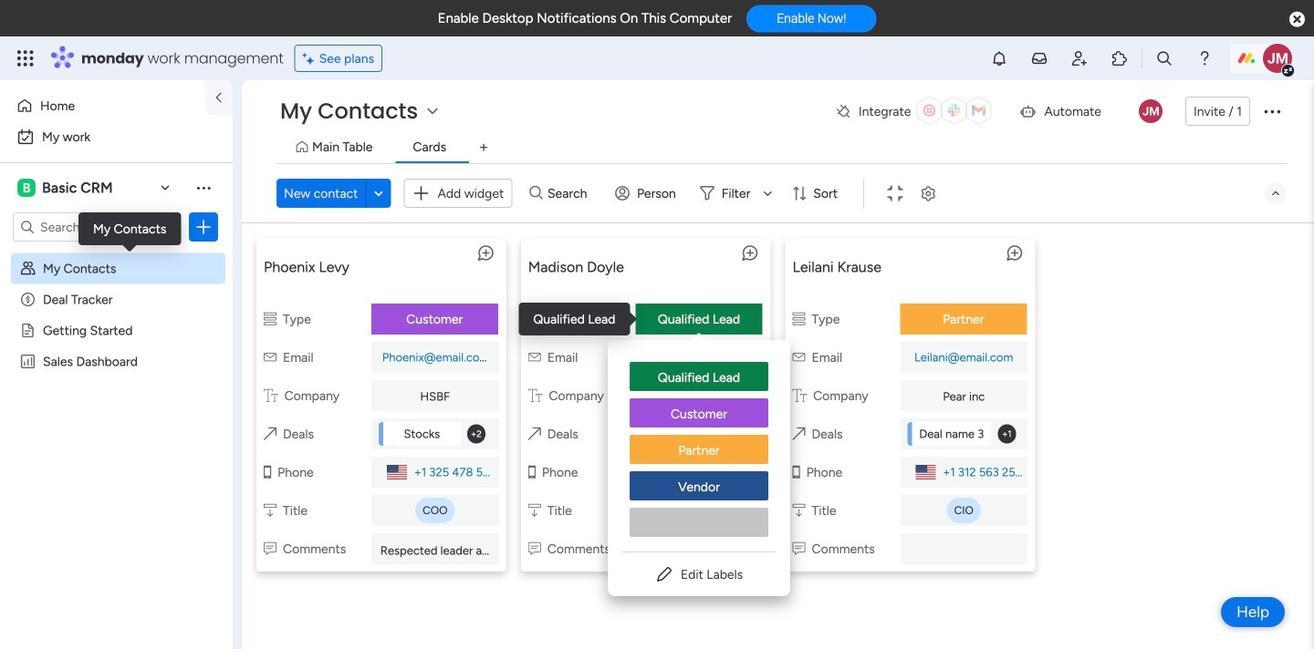 Task type: describe. For each thing, give the bounding box(es) containing it.
1 horizontal spatial list box
[[608, 348, 791, 552]]

v2 board relation small image for dapulse text column image
[[264, 427, 277, 442]]

small dropdown column outline image
[[793, 503, 806, 519]]

small dropdown column outline image for 1st v2 small long text column icon from right
[[528, 503, 541, 519]]

v2 board relation small image for dapulse text column icon for v2 status outline icon related to 1st v2 small long text column icon from right
[[528, 427, 541, 442]]

Search field
[[543, 181, 598, 206]]

help image
[[1196, 49, 1214, 68]]

1 vertical spatial jeremy miller image
[[1139, 100, 1163, 123]]

small dropdown column outline image for first v2 small long text column icon
[[264, 503, 277, 519]]

v2 mobile phone image
[[264, 465, 271, 481]]

see plans image
[[303, 48, 319, 69]]

v2 email column image for v2 status outline icon related to 1st v2 small long text column icon from right
[[528, 350, 541, 366]]

v2 mobile phone image for v2 board relation small icon
[[793, 465, 800, 481]]

public board image
[[19, 322, 37, 340]]

Search in workspace field
[[38, 217, 152, 238]]

v2 mobile phone image for dapulse text column icon for v2 status outline icon related to 1st v2 small long text column icon from right v2 board relation small image
[[528, 465, 536, 481]]

workspace image
[[17, 178, 36, 198]]

1 v2 small long text column image from the left
[[264, 542, 277, 557]]

search everything image
[[1156, 49, 1174, 68]]

update feed image
[[1031, 49, 1049, 68]]

v2 email column image
[[264, 350, 277, 366]]

monday marketplace image
[[1111, 49, 1129, 68]]

edit labels image
[[655, 566, 674, 584]]

dapulse text column image for v2 status outline icon for v2 small long text column image
[[793, 388, 807, 404]]

public dashboard image
[[19, 353, 37, 371]]



Task type: vqa. For each thing, say whether or not it's contained in the screenshot.
spoke
no



Task type: locate. For each thing, give the bounding box(es) containing it.
0 horizontal spatial v2 small long text column image
[[264, 542, 277, 557]]

v2 search image
[[530, 183, 543, 204]]

1 horizontal spatial dapulse text column image
[[793, 388, 807, 404]]

v2 status outline image for 1st v2 small long text column icon from right
[[528, 312, 541, 327]]

v2 email column image
[[528, 350, 541, 366], [793, 350, 806, 366]]

1 v2 board relation small image from the left
[[264, 427, 277, 442]]

options image
[[1262, 100, 1283, 122]]

v2 mobile phone image
[[528, 465, 536, 481], [793, 465, 800, 481]]

select product image
[[16, 49, 35, 68]]

1 small dropdown column outline image from the left
[[264, 503, 277, 519]]

option
[[11, 91, 194, 120], [11, 122, 222, 152], [0, 252, 233, 256], [630, 362, 769, 393], [630, 399, 769, 430], [630, 435, 769, 466], [630, 472, 769, 503], [630, 508, 769, 538]]

0 vertical spatial jeremy miller image
[[1263, 44, 1293, 73]]

collapse image
[[1269, 186, 1283, 201]]

2 v2 mobile phone image from the left
[[793, 465, 800, 481]]

2 dapulse text column image from the left
[[793, 388, 807, 404]]

dapulse close image
[[1290, 10, 1305, 29]]

angle down image
[[374, 187, 383, 200]]

1 horizontal spatial jeremy miller image
[[1263, 44, 1293, 73]]

1 v2 status outline image from the left
[[528, 312, 541, 327]]

v2 status outline image
[[264, 312, 277, 327]]

list box
[[0, 250, 233, 624], [608, 348, 791, 552]]

jeremy miller image down dapulse close icon
[[1263, 44, 1293, 73]]

add view image
[[480, 141, 488, 155]]

1 dapulse text column image from the left
[[528, 388, 543, 404]]

0 horizontal spatial dapulse text column image
[[528, 388, 543, 404]]

0 horizontal spatial v2 email column image
[[528, 350, 541, 366]]

v2 small long text column image
[[264, 542, 277, 557], [528, 542, 541, 557]]

2 v2 status outline image from the left
[[793, 312, 806, 327]]

1 horizontal spatial small dropdown column outline image
[[528, 503, 541, 519]]

v2 small long text column image
[[793, 542, 806, 557]]

1 horizontal spatial v2 small long text column image
[[528, 542, 541, 557]]

invite members image
[[1071, 49, 1089, 68]]

1 horizontal spatial v2 board relation small image
[[528, 427, 541, 442]]

0 horizontal spatial small dropdown column outline image
[[264, 503, 277, 519]]

v2 board relation small image
[[264, 427, 277, 442], [528, 427, 541, 442]]

v2 status outline image for v2 small long text column image
[[793, 312, 806, 327]]

jeremy miller image
[[1263, 44, 1293, 73], [1139, 100, 1163, 123]]

row group
[[249, 231, 1307, 587]]

0 horizontal spatial jeremy miller image
[[1139, 100, 1163, 123]]

1 horizontal spatial v2 status outline image
[[793, 312, 806, 327]]

0 horizontal spatial v2 mobile phone image
[[528, 465, 536, 481]]

v2 status outline image
[[528, 312, 541, 327], [793, 312, 806, 327]]

dapulse text column image for v2 status outline icon related to 1st v2 small long text column icon from right
[[528, 388, 543, 404]]

1 v2 mobile phone image from the left
[[528, 465, 536, 481]]

workspace selection element
[[17, 177, 116, 199]]

dapulse text column image
[[264, 388, 278, 404]]

1 horizontal spatial v2 email column image
[[793, 350, 806, 366]]

tab
[[469, 133, 499, 162]]

v2 board relation small image
[[793, 427, 806, 442]]

2 v2 board relation small image from the left
[[528, 427, 541, 442]]

options image
[[194, 218, 213, 236]]

notifications image
[[990, 49, 1009, 68]]

tab list
[[277, 133, 1287, 163]]

v2 email column image for v2 status outline icon for v2 small long text column image
[[793, 350, 806, 366]]

0 horizontal spatial list box
[[0, 250, 233, 624]]

2 v2 small long text column image from the left
[[528, 542, 541, 557]]

arrow down image
[[757, 183, 779, 204]]

2 small dropdown column outline image from the left
[[528, 503, 541, 519]]

workspace options image
[[194, 179, 213, 197]]

jeremy miller image down search everything icon
[[1139, 100, 1163, 123]]

dapulse text column image
[[528, 388, 543, 404], [793, 388, 807, 404]]

1 v2 email column image from the left
[[528, 350, 541, 366]]

0 horizontal spatial v2 status outline image
[[528, 312, 541, 327]]

small dropdown column outline image
[[264, 503, 277, 519], [528, 503, 541, 519]]

1 horizontal spatial v2 mobile phone image
[[793, 465, 800, 481]]

0 horizontal spatial v2 board relation small image
[[264, 427, 277, 442]]

2 v2 email column image from the left
[[793, 350, 806, 366]]



